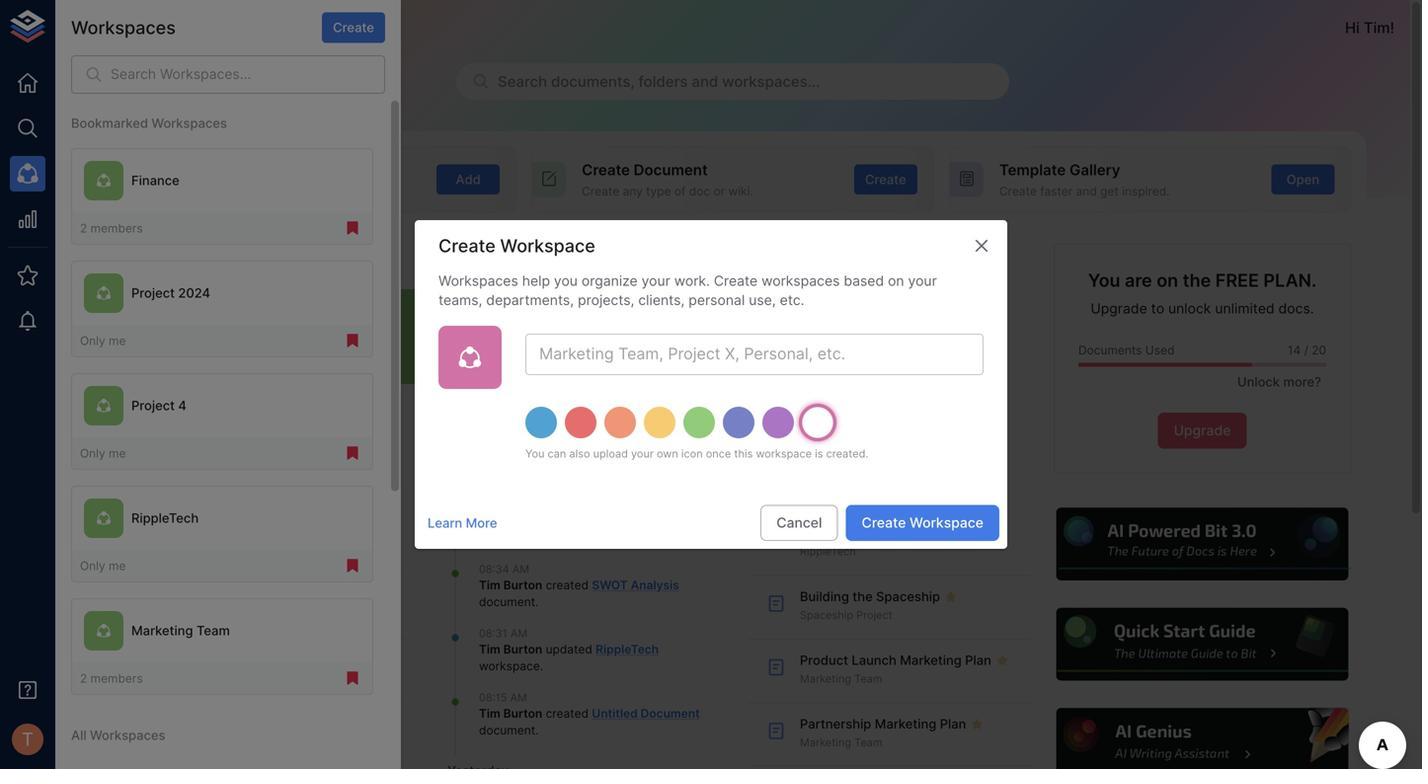 Task type: vqa. For each thing, say whether or not it's contained in the screenshot.
Search
yes



Task type: locate. For each thing, give the bounding box(es) containing it.
1 remove bookmark image from the top
[[344, 332, 362, 350]]

remove bookmark image
[[344, 220, 362, 237], [344, 557, 362, 575], [344, 670, 362, 688]]

1 horizontal spatial 4
[[461, 393, 469, 409]]

rippletech link
[[596, 643, 659, 657]]

1 vertical spatial remove bookmark image
[[344, 557, 362, 575]]

. up 08:15 am tim burton created untitled document document .
[[540, 659, 543, 674]]

1 horizontal spatial the
[[1183, 270, 1212, 292]]

document down rippletech link
[[641, 707, 700, 721]]

2 or from the left
[[714, 184, 725, 198]]

document down 08:15 on the bottom of the page
[[479, 724, 536, 738]]

documents
[[1079, 344, 1143, 358], [206, 476, 293, 495]]

marketing team for product
[[800, 673, 883, 686]]

untitled
[[800, 526, 849, 541], [174, 589, 223, 605], [592, 707, 638, 721]]

workspace inside 08:31 am tim burton updated rippletech workspace .
[[479, 659, 540, 674]]

upgrade button
[[1158, 413, 1247, 449]]

only inside rippletech only me
[[553, 413, 576, 426]]

0 horizontal spatial you
[[526, 448, 545, 461]]

am inside 08:34 am tim burton created swot analysis document .
[[513, 563, 530, 576]]

burton inside 08:31 am tim burton updated rippletech workspace .
[[504, 643, 543, 657]]

add inside add workspace collaborate or make it private.
[[165, 161, 194, 179]]

1 vertical spatial am
[[511, 628, 528, 640]]

unlock more?
[[1238, 374, 1322, 390]]

untitled down the swot analysis finance
[[174, 589, 223, 605]]

add inside button
[[456, 172, 481, 187]]

workspace up 08:15 on the bottom of the page
[[479, 659, 540, 674]]

tim inside 08:31 am tim burton updated rippletech workspace .
[[479, 643, 501, 657]]

spaceship down building
[[800, 609, 854, 622]]

created inside 08:34 am tim burton created swot analysis document .
[[546, 579, 589, 593]]

0 horizontal spatial or
[[233, 184, 244, 198]]

0 vertical spatial spaceship
[[877, 589, 941, 605]]

0 vertical spatial workspace
[[804, 354, 860, 367]]

on
[[1157, 270, 1179, 292], [888, 273, 905, 289]]

0 horizontal spatial workspace
[[197, 161, 278, 179]]

tim inside 08:15 am tim burton created untitled document document .
[[479, 707, 501, 721]]

or
[[233, 184, 244, 198], [714, 184, 725, 198]]

1 vertical spatial created
[[546, 707, 589, 721]]

documents up the swot analysis finance
[[206, 476, 293, 495]]

2024
[[178, 286, 210, 301]]

you left are
[[1089, 270, 1121, 292]]

burton down 08:34
[[504, 579, 543, 593]]

0 vertical spatial am
[[513, 563, 530, 576]]

launch
[[852, 653, 897, 668]]

1 horizontal spatial create button
[[854, 164, 918, 195]]

me
[[109, 334, 126, 348], [579, 413, 595, 426], [109, 446, 126, 461], [109, 559, 126, 573]]

to
[[1152, 300, 1165, 317]]

search
[[498, 73, 547, 90]]

am inside 08:15 am tim burton created untitled document document .
[[510, 692, 527, 705]]

1 horizontal spatial project 4
[[414, 393, 469, 409]]

0 vertical spatial swot
[[174, 526, 212, 541]]

on right based
[[888, 273, 905, 289]]

1 horizontal spatial add
[[456, 172, 481, 187]]

marketing inside 'marketing team 2 members'
[[657, 393, 719, 409]]

created inside 08:15 am tim burton created untitled document document .
[[546, 707, 589, 721]]

help image
[[1054, 506, 1352, 584], [1054, 606, 1352, 684], [1054, 706, 1352, 770]]

me inside rippletech only me
[[579, 413, 595, 426]]

marketing down product launch marketing plan
[[875, 717, 937, 732]]

project 4
[[414, 393, 469, 409], [131, 398, 187, 414]]

2 remove bookmark image from the top
[[344, 445, 362, 463]]

1 vertical spatial swot
[[592, 579, 628, 593]]

document up building the spaceship
[[852, 526, 916, 541]]

0 vertical spatial untitled
[[800, 526, 849, 541]]

0 horizontal spatial untitled document
[[174, 589, 289, 605]]

1 horizontal spatial swot
[[592, 579, 628, 593]]

1 horizontal spatial workspace
[[500, 235, 596, 257]]

4 inside project 4 "link"
[[461, 393, 469, 409]]

marketing up icon
[[657, 393, 719, 409]]

3 burton from the top
[[504, 707, 543, 721]]

untitled document
[[800, 526, 916, 541], [174, 589, 289, 605]]

created for swot
[[546, 579, 589, 593]]

1 vertical spatial plan
[[940, 717, 967, 732]]

2 vertical spatial finance
[[174, 546, 214, 558]]

1 vertical spatial analysis
[[631, 579, 680, 593]]

2 vertical spatial untitled
[[592, 707, 638, 721]]

own
[[657, 448, 679, 461]]

1 vertical spatial create workspace
[[862, 515, 984, 532]]

swot inside 08:34 am tim burton created swot analysis document .
[[592, 579, 628, 593]]

0 vertical spatial marketing team
[[131, 624, 230, 639]]

0 vertical spatial finance
[[131, 173, 180, 188]]

2 members up all workspaces
[[80, 672, 143, 686]]

1 vertical spatial burton
[[504, 643, 543, 657]]

create button
[[322, 12, 385, 43], [854, 164, 918, 195]]

workspace inside the bookmark workspace button
[[804, 354, 860, 367]]

burton inside 08:15 am tim burton created untitled document document .
[[504, 707, 543, 721]]

open button
[[1272, 164, 1335, 195]]

learn more button
[[423, 508, 502, 539]]

0 horizontal spatial the
[[853, 589, 873, 605]]

rippletech up also
[[540, 393, 608, 409]]

created up updated
[[546, 579, 589, 593]]

0 horizontal spatial and
[[692, 73, 719, 90]]

tim for rippletech
[[479, 643, 501, 657]]

work.
[[675, 273, 710, 289]]

icon
[[682, 448, 703, 461]]

1 horizontal spatial upgrade
[[1174, 423, 1231, 439]]

am for swot
[[513, 563, 530, 576]]

. down 08:31 am tim burton updated rippletech workspace .
[[536, 724, 539, 738]]

tim down 08:15 on the bottom of the page
[[479, 707, 501, 721]]

2 created from the top
[[546, 707, 589, 721]]

rippletech right updated
[[596, 643, 659, 657]]

2 inside 'marketing team 2 members'
[[678, 413, 684, 426]]

remove bookmark image for marketing team
[[344, 670, 362, 688]]

!
[[1391, 19, 1395, 37]]

template gallery create faster and get inspired.
[[1000, 161, 1170, 198]]

plan.
[[1264, 270, 1317, 292]]

0 vertical spatial burton
[[504, 579, 543, 593]]

bookmarked workspaces up 2024
[[148, 245, 343, 264]]

2 2 members from the top
[[80, 672, 143, 686]]

. inside 08:34 am tim burton created swot analysis document .
[[536, 595, 539, 609]]

all workspaces
[[71, 728, 165, 744]]

finance for finance 2 members
[[153, 393, 201, 409]]

swot up rippletech link
[[592, 579, 628, 593]]

0 vertical spatial .
[[536, 595, 539, 609]]

analysis down recent documents
[[215, 526, 267, 541]]

2 burton from the top
[[504, 643, 543, 657]]

1 vertical spatial 2 members
[[80, 672, 143, 686]]

burton down 08:15 on the bottom of the page
[[504, 707, 543, 721]]

your up clients,
[[642, 273, 671, 289]]

0 horizontal spatial create workspace
[[439, 235, 596, 257]]

create inside workspaces help you organize your work. create workspaces based on your teams, departments, projects, clients, personal use, etc.
[[714, 273, 758, 289]]

. inside 08:31 am tim burton updated rippletech workspace .
[[540, 659, 543, 674]]

your right based
[[909, 273, 937, 289]]

upgrade inside button
[[1174, 423, 1231, 439]]

tim down 08:34
[[479, 579, 501, 593]]

created
[[546, 579, 589, 593], [546, 707, 589, 721]]

1 only me from the top
[[80, 334, 126, 348]]

rogue
[[103, 19, 148, 37]]

2 remove bookmark image from the top
[[344, 557, 362, 575]]

spaceship
[[877, 589, 941, 605], [800, 609, 854, 622]]

team inside 'marketing team 2 members'
[[722, 393, 756, 409]]

untitled up building
[[800, 526, 849, 541]]

members up once
[[687, 413, 735, 426]]

documents left used
[[1079, 344, 1143, 358]]

create inside template gallery create faster and get inspired.
[[1000, 184, 1037, 198]]

1 2 members from the top
[[80, 221, 143, 235]]

1 vertical spatial spaceship
[[800, 609, 854, 622]]

2 vertical spatial help image
[[1054, 706, 1352, 770]]

the up unlock at the top of the page
[[1183, 270, 1212, 292]]

members up recent
[[158, 413, 206, 426]]

0 vertical spatial plan
[[965, 653, 992, 668]]

1 horizontal spatial documents
[[1079, 344, 1143, 358]]

folders
[[639, 73, 688, 90]]

1 vertical spatial documents
[[206, 476, 293, 495]]

0 vertical spatial untitled document
[[800, 526, 916, 541]]

swot down recent
[[174, 526, 212, 541]]

document
[[479, 595, 536, 609], [479, 724, 536, 738]]

3 only me from the top
[[80, 559, 126, 573]]

product launch marketing plan
[[800, 653, 992, 668]]

2 vertical spatial workspace
[[479, 659, 540, 674]]

only me for rippletech
[[80, 559, 126, 573]]

untitled document link down rippletech link
[[592, 707, 700, 721]]

3 remove bookmark image from the top
[[344, 670, 362, 688]]

marketing
[[657, 393, 719, 409], [131, 624, 193, 639], [900, 653, 962, 668], [800, 673, 852, 686], [875, 717, 937, 732], [800, 737, 852, 749]]

1 vertical spatial document
[[479, 724, 536, 738]]

marketing down partnership
[[800, 737, 852, 749]]

document up of
[[634, 161, 708, 179]]

product
[[800, 653, 849, 668]]

1 document from the top
[[479, 595, 536, 609]]

marketing team up memo
[[131, 624, 230, 639]]

document up 08:31
[[479, 595, 536, 609]]

bookmark workspace
[[804, 338, 860, 367]]

1 horizontal spatial untitled
[[592, 707, 638, 721]]

tim for swot analysis
[[479, 579, 501, 593]]

. up 08:31 am tim burton updated rippletech workspace .
[[536, 595, 539, 609]]

1 vertical spatial remove bookmark image
[[344, 445, 362, 463]]

team
[[722, 393, 756, 409], [197, 624, 230, 639], [855, 673, 883, 686], [855, 737, 883, 749]]

your
[[642, 273, 671, 289], [909, 273, 937, 289], [631, 448, 654, 461]]

1 horizontal spatial or
[[714, 184, 725, 198]]

untitled document down the swot analysis finance
[[174, 589, 289, 605]]

0 vertical spatial create button
[[322, 12, 385, 43]]

am right 08:31
[[511, 628, 528, 640]]

document inside 08:34 am tim burton created swot analysis document .
[[479, 595, 536, 609]]

finance
[[131, 173, 180, 188], [153, 393, 201, 409], [174, 546, 214, 558]]

only
[[80, 334, 105, 348], [553, 413, 576, 426], [80, 446, 105, 461], [80, 559, 105, 573]]

2 members up project 2024 at top left
[[80, 221, 143, 235]]

teams,
[[439, 292, 483, 309]]

am inside 08:31 am tim burton updated rippletech workspace .
[[511, 628, 528, 640]]

. inside 08:15 am tim burton created untitled document document .
[[536, 724, 539, 738]]

am right 08:34
[[513, 563, 530, 576]]

1 burton from the top
[[504, 579, 543, 593]]

marketing team down product
[[800, 673, 883, 686]]

untitled document link
[[123, 576, 404, 640], [592, 707, 700, 721]]

search documents, folders and workspaces... button
[[456, 63, 1010, 100]]

1 vertical spatial .
[[540, 659, 543, 674]]

14
[[1288, 344, 1301, 358]]

workspace left is at bottom right
[[756, 448, 812, 461]]

1 vertical spatial help image
[[1054, 606, 1352, 684]]

0 vertical spatial bookmarked
[[71, 116, 148, 131]]

spaceship up spaceship project
[[877, 589, 941, 605]]

project
[[131, 286, 175, 301], [414, 393, 457, 409], [131, 398, 175, 414], [857, 609, 893, 622]]

add
[[165, 161, 194, 179], [456, 172, 481, 187]]

08:34 am tim burton created swot analysis document .
[[479, 563, 680, 609]]

workspaces inside workspaces help you organize your work. create workspaces based on your teams, departments, projects, clients, personal use, etc.
[[439, 273, 518, 289]]

upgrade inside you are on the free plan. upgrade to unlock unlimited docs.
[[1091, 300, 1148, 317]]

the up spaceship project
[[853, 589, 873, 605]]

1 vertical spatial create button
[[854, 164, 918, 195]]

untitled document up building the spaceship
[[800, 526, 916, 541]]

unlimited
[[1216, 300, 1275, 317]]

and down gallery
[[1076, 184, 1097, 198]]

1 horizontal spatial analysis
[[631, 579, 680, 593]]

2 vertical spatial marketing team
[[800, 737, 883, 749]]

1 horizontal spatial bookmarked
[[148, 245, 244, 264]]

organize
[[582, 273, 638, 289]]

2 horizontal spatial untitled
[[800, 526, 849, 541]]

team down 'marketing team, project x, personal, etc.' text field
[[722, 393, 756, 409]]

marketing team 2 members
[[657, 393, 756, 426]]

use,
[[749, 292, 776, 309]]

0 vertical spatial workspace
[[197, 161, 278, 179]]

0 horizontal spatial untitled
[[174, 589, 223, 605]]

or right doc
[[714, 184, 725, 198]]

burton inside 08:34 am tim burton created swot analysis document .
[[504, 579, 543, 593]]

0 vertical spatial analysis
[[215, 526, 267, 541]]

workspaces
[[71, 17, 176, 38], [152, 116, 227, 131], [248, 245, 343, 264], [439, 273, 518, 289], [90, 728, 165, 744]]

and
[[692, 73, 719, 90], [1076, 184, 1097, 198]]

bookmarked workspaces up the collaborate
[[71, 116, 227, 131]]

partnership
[[800, 717, 872, 732]]

burton
[[504, 579, 543, 593], [504, 643, 543, 657], [504, 707, 543, 721]]

. for untitled
[[536, 724, 539, 738]]

untitled down rippletech link
[[592, 707, 638, 721]]

1 vertical spatial upgrade
[[1174, 423, 1231, 439]]

2 members
[[80, 221, 143, 235], [80, 672, 143, 686]]

Search Workspaces... text field
[[111, 55, 385, 94]]

only me for project 2024
[[80, 334, 126, 348]]

0 vertical spatial documents
[[1079, 344, 1143, 358]]

1 vertical spatial you
[[526, 448, 545, 461]]

help
[[522, 273, 550, 289]]

enterprises
[[152, 19, 234, 37]]

members
[[91, 221, 143, 235], [158, 413, 206, 426], [687, 413, 735, 426], [91, 672, 143, 686]]

untitled document link up acme
[[123, 576, 404, 640]]

0 vertical spatial 2 members
[[80, 221, 143, 235]]

you inside you are on the free plan. upgrade to unlock unlimited docs.
[[1089, 270, 1121, 292]]

remove bookmark image
[[344, 332, 362, 350], [344, 445, 362, 463]]

0 horizontal spatial on
[[888, 273, 905, 289]]

0 vertical spatial document
[[479, 595, 536, 609]]

0 vertical spatial upgrade
[[1091, 300, 1148, 317]]

1 vertical spatial only me
[[80, 446, 126, 461]]

0 vertical spatial help image
[[1054, 506, 1352, 584]]

or left make
[[233, 184, 244, 198]]

create workspace up help
[[439, 235, 596, 257]]

tim down 08:31
[[479, 643, 501, 657]]

document
[[634, 161, 708, 179], [852, 526, 916, 541], [226, 589, 289, 605], [641, 707, 700, 721]]

0 vertical spatial and
[[692, 73, 719, 90]]

2 vertical spatial workspace
[[910, 515, 984, 532]]

0 horizontal spatial untitled document link
[[123, 576, 404, 640]]

2 only me from the top
[[80, 446, 126, 461]]

0 horizontal spatial bookmarked
[[71, 116, 148, 131]]

1 or from the left
[[233, 184, 244, 198]]

1 horizontal spatial and
[[1076, 184, 1097, 198]]

0 vertical spatial only me
[[80, 334, 126, 348]]

1 horizontal spatial spaceship
[[877, 589, 941, 605]]

bookmarked up 2024
[[148, 245, 244, 264]]

or inside add workspace collaborate or make it private.
[[233, 184, 244, 198]]

create
[[333, 20, 374, 35], [582, 161, 630, 179], [865, 172, 907, 187], [582, 184, 620, 198], [1000, 184, 1037, 198], [439, 235, 496, 257], [714, 273, 758, 289], [862, 515, 906, 532]]

4
[[461, 393, 469, 409], [178, 398, 187, 414]]

1 remove bookmark image from the top
[[344, 220, 362, 237]]

2 vertical spatial burton
[[504, 707, 543, 721]]

upgrade
[[1091, 300, 1148, 317], [1174, 423, 1231, 439]]

and right folders
[[692, 73, 719, 90]]

tim
[[1364, 19, 1391, 37], [479, 579, 501, 593], [479, 643, 501, 657], [479, 707, 501, 721]]

document inside 08:15 am tim burton created untitled document document .
[[479, 724, 536, 738]]

you for can
[[526, 448, 545, 461]]

document inside 08:15 am tim burton created untitled document document .
[[641, 707, 700, 721]]

bookmarked down rogue in the top left of the page
[[71, 116, 148, 131]]

your left own
[[631, 448, 654, 461]]

partnership marketing plan
[[800, 717, 967, 732]]

0 horizontal spatial add
[[165, 161, 194, 179]]

1 vertical spatial and
[[1076, 184, 1097, 198]]

on right are
[[1157, 270, 1179, 292]]

am for untitled
[[510, 692, 527, 705]]

free
[[1216, 270, 1260, 292]]

it
[[281, 184, 288, 198]]

workspace down bookmark
[[804, 354, 860, 367]]

upgrade down are
[[1091, 300, 1148, 317]]

0 vertical spatial the
[[1183, 270, 1212, 292]]

2 vertical spatial only me
[[80, 559, 126, 573]]

your for teams,
[[642, 273, 671, 289]]

2 vertical spatial remove bookmark image
[[344, 670, 362, 688]]

burton down 08:31
[[504, 643, 543, 657]]

08:31
[[479, 628, 508, 640]]

the
[[1183, 270, 1212, 292], [853, 589, 873, 605]]

2 document from the top
[[479, 724, 536, 738]]

burton for swot
[[504, 579, 543, 593]]

tim inside 08:34 am tim burton created swot analysis document .
[[479, 579, 501, 593]]

1 help image from the top
[[1054, 506, 1352, 584]]

upgrade down unlock more? button
[[1174, 423, 1231, 439]]

0 horizontal spatial upgrade
[[1091, 300, 1148, 317]]

1 vertical spatial bookmarked
[[148, 245, 244, 264]]

you inside create workspace dialog
[[526, 448, 545, 461]]

1 vertical spatial untitled document link
[[592, 707, 700, 721]]

1 horizontal spatial you
[[1089, 270, 1121, 292]]

. for swot
[[536, 595, 539, 609]]

document for swot analysis
[[479, 595, 536, 609]]

1 horizontal spatial on
[[1157, 270, 1179, 292]]

you left can
[[526, 448, 545, 461]]

analysis up rippletech link
[[631, 579, 680, 593]]

marketing team down partnership
[[800, 737, 883, 749]]

2
[[80, 221, 87, 235], [148, 413, 155, 426], [678, 413, 684, 426], [80, 672, 87, 686]]

Marketing Team, Project X, Personal, etc. text field
[[526, 334, 984, 376]]

0 horizontal spatial spaceship
[[800, 609, 854, 622]]

add for add
[[456, 172, 481, 187]]

burton for rippletech
[[504, 643, 543, 657]]

rippletech down recent
[[131, 511, 199, 526]]

1 created from the top
[[546, 579, 589, 593]]

on inside you are on the free plan. upgrade to unlock unlimited docs.
[[1157, 270, 1179, 292]]

finance inside finance 2 members
[[153, 393, 201, 409]]

/
[[1305, 344, 1309, 358]]

am right 08:15 on the bottom of the page
[[510, 692, 527, 705]]

me for rippletech
[[109, 559, 126, 573]]

is
[[815, 448, 823, 461]]

created down 08:31 am tim burton updated rippletech workspace .
[[546, 707, 589, 721]]

workspace inside button
[[910, 515, 984, 532]]

2 vertical spatial am
[[510, 692, 527, 705]]

1 vertical spatial marketing team
[[800, 673, 883, 686]]

create workspace up building the spaceship
[[862, 515, 984, 532]]

project inside project 4 "link"
[[414, 393, 457, 409]]



Task type: describe. For each thing, give the bounding box(es) containing it.
tim right hi
[[1364, 19, 1391, 37]]

project 2024
[[131, 286, 210, 301]]

project 4 link
[[387, 289, 496, 427]]

etc.
[[780, 292, 805, 309]]

are
[[1125, 270, 1153, 292]]

collaborate
[[165, 184, 229, 198]]

the inside you are on the free plan. upgrade to unlock unlimited docs.
[[1183, 270, 1212, 292]]

team down the launch
[[855, 673, 883, 686]]

finance 2 members
[[148, 393, 206, 426]]

private.
[[291, 184, 333, 198]]

you are on the free plan. upgrade to unlock unlimited docs.
[[1089, 270, 1317, 317]]

0 vertical spatial create workspace
[[439, 235, 596, 257]]

personal
[[689, 292, 745, 309]]

create workspace button
[[846, 505, 1000, 541]]

0 horizontal spatial 4
[[178, 398, 187, 414]]

marketing right the launch
[[900, 653, 962, 668]]

1 vertical spatial bookmarked workspaces
[[148, 245, 343, 264]]

20
[[1312, 344, 1327, 358]]

unlock
[[1238, 374, 1280, 390]]

1 horizontal spatial untitled document link
[[592, 707, 700, 721]]

rippletech down cancel button at right bottom
[[800, 546, 856, 558]]

only for project 4
[[80, 446, 105, 461]]

08:15
[[479, 692, 507, 705]]

team down partnership marketing plan
[[855, 737, 883, 749]]

workspaces help you organize your work. create workspaces based on your teams, departments, projects, clients, personal use, etc.
[[439, 273, 937, 309]]

swot analysis finance
[[174, 526, 267, 558]]

building the spaceship
[[800, 589, 941, 605]]

of
[[675, 184, 686, 198]]

can
[[548, 448, 566, 461]]

document up acme
[[226, 589, 289, 605]]

analysis inside 08:34 am tim burton created swot analysis document .
[[631, 579, 680, 593]]

t
[[22, 729, 33, 751]]

only me for project 4
[[80, 446, 126, 461]]

and inside button
[[692, 73, 719, 90]]

also
[[569, 448, 590, 461]]

1 horizontal spatial untitled document
[[800, 526, 916, 541]]

based
[[844, 273, 884, 289]]

2 help image from the top
[[1054, 606, 1352, 684]]

create document create any type of doc or wiki.
[[582, 161, 754, 198]]

rogue enterprises
[[103, 19, 234, 37]]

swot inside the swot analysis finance
[[174, 526, 212, 541]]

once
[[706, 448, 731, 461]]

create workspace inside button
[[862, 515, 984, 532]]

me for project 2024
[[109, 334, 126, 348]]

2 members for marketing team
[[80, 672, 143, 686]]

learn
[[428, 516, 463, 531]]

3 help image from the top
[[1054, 706, 1352, 770]]

gallery
[[1070, 161, 1121, 179]]

0 vertical spatial bookmarked workspaces
[[71, 116, 227, 131]]

1 vertical spatial workspace
[[500, 235, 596, 257]]

documents,
[[551, 73, 635, 90]]

2 members for finance
[[80, 221, 143, 235]]

inspired.
[[1123, 184, 1170, 198]]

make
[[247, 184, 277, 198]]

documents used
[[1079, 344, 1175, 358]]

type
[[646, 184, 671, 198]]

and inside template gallery create faster and get inspired.
[[1076, 184, 1097, 198]]

faster
[[1041, 184, 1073, 198]]

bookmark
[[806, 338, 858, 351]]

swot analysis link
[[592, 579, 680, 593]]

or inside create document create any type of doc or wiki.
[[714, 184, 725, 198]]

template
[[1000, 161, 1066, 179]]

project 4 inside project 4 "link"
[[414, 393, 469, 409]]

open
[[1287, 172, 1320, 187]]

me for project 4
[[109, 446, 126, 461]]

remove bookmark image for finance
[[344, 220, 362, 237]]

1 vertical spatial the
[[853, 589, 873, 605]]

remove bookmark image for rippletech
[[344, 557, 362, 575]]

rippletech only me
[[540, 393, 608, 426]]

0 horizontal spatial project 4
[[131, 398, 187, 414]]

0 vertical spatial untitled document link
[[123, 576, 404, 640]]

remove bookmark image for project 2024
[[344, 332, 362, 350]]

more?
[[1284, 374, 1322, 390]]

tim for untitled document
[[479, 707, 501, 721]]

all
[[71, 728, 87, 744]]

building
[[800, 589, 850, 605]]

only for rippletech
[[80, 559, 105, 573]]

08:31 am tim burton updated rippletech workspace .
[[479, 628, 659, 674]]

only for project 2024
[[80, 334, 105, 348]]

projects,
[[578, 292, 635, 309]]

analysis inside the swot analysis finance
[[215, 526, 267, 541]]

clients,
[[639, 292, 685, 309]]

cancel button
[[761, 505, 838, 541]]

14 / 20
[[1288, 344, 1327, 358]]

workspace inside create workspace dialog
[[756, 448, 812, 461]]

marketing up memo
[[131, 624, 193, 639]]

am for rippletech
[[511, 628, 528, 640]]

wiki.
[[729, 184, 754, 198]]

memo for acme
[[174, 653, 273, 668]]

get
[[1101, 184, 1119, 198]]

rippletech inside 08:31 am tim burton updated rippletech workspace .
[[596, 643, 659, 657]]

document inside create document create any type of doc or wiki.
[[634, 161, 708, 179]]

cancel
[[777, 515, 823, 532]]

0 horizontal spatial documents
[[206, 476, 293, 495]]

burton for untitled
[[504, 707, 543, 721]]

your for created.
[[631, 448, 654, 461]]

used
[[1146, 344, 1175, 358]]

workspace inside add workspace collaborate or make it private.
[[197, 161, 278, 179]]

add workspace collaborate or make it private.
[[165, 161, 333, 198]]

unlock
[[1169, 300, 1212, 317]]

you for are
[[1089, 270, 1121, 292]]

updated
[[546, 643, 593, 657]]

workspaces...
[[722, 73, 821, 90]]

marketing team for partnership
[[800, 737, 883, 749]]

spaceship project
[[800, 609, 893, 622]]

for
[[215, 653, 233, 668]]

add button
[[437, 164, 500, 195]]

r
[[79, 19, 87, 36]]

untitled inside 08:15 am tim burton created untitled document document .
[[592, 707, 638, 721]]

08:15 am tim burton created untitled document document .
[[479, 692, 700, 738]]

team up memo for acme
[[197, 624, 230, 639]]

remove bookmark image for project 4
[[344, 445, 362, 463]]

created for untitled
[[546, 707, 589, 721]]

members inside 'marketing team 2 members'
[[687, 413, 735, 426]]

members up all workspaces
[[91, 672, 143, 686]]

recent documents
[[148, 476, 293, 495]]

learn more
[[428, 516, 497, 531]]

add for add workspace collaborate or make it private.
[[165, 161, 194, 179]]

hi
[[1346, 19, 1360, 37]]

recent
[[148, 476, 202, 495]]

docs.
[[1279, 300, 1315, 317]]

document for untitled document
[[479, 724, 536, 738]]

created.
[[827, 448, 869, 461]]

members inside finance 2 members
[[158, 413, 206, 426]]

finance inside the swot analysis finance
[[174, 546, 214, 558]]

any
[[623, 184, 643, 198]]

1 vertical spatial untitled
[[174, 589, 223, 605]]

members up project 2024 at top left
[[91, 221, 143, 235]]

marketing down product
[[800, 673, 852, 686]]

memo
[[174, 653, 212, 668]]

08:34
[[479, 563, 510, 576]]

2 inside finance 2 members
[[148, 413, 155, 426]]

more
[[466, 516, 497, 531]]

this
[[734, 448, 753, 461]]

today
[[448, 522, 485, 537]]

create workspace dialog
[[415, 220, 1008, 549]]

acme
[[236, 653, 273, 668]]

1 vertical spatial untitled document
[[174, 589, 289, 605]]

unlock more? button
[[1227, 367, 1327, 397]]

on inside workspaces help you organize your work. create workspaces based on your teams, departments, projects, clients, personal use, etc.
[[888, 273, 905, 289]]

finance for finance
[[131, 173, 180, 188]]



